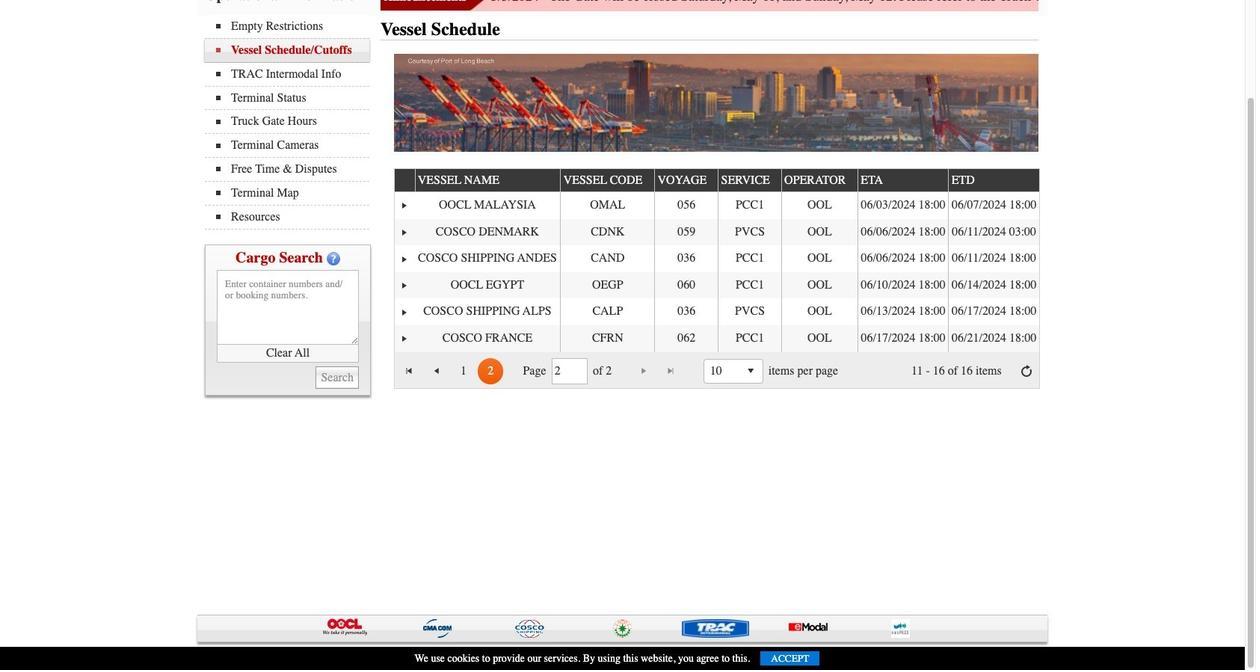 Task type: locate. For each thing, give the bounding box(es) containing it.
3 row from the top
[[395, 219, 1040, 245]]

Page 2 field
[[555, 361, 585, 382]]

Enter container numbers and/ or booking numbers.  text field
[[217, 270, 359, 344]]

row group
[[395, 192, 1040, 352]]

7 row from the top
[[395, 325, 1040, 352]]

go to the previous page image
[[431, 365, 443, 377]]

row
[[395, 168, 1041, 192], [395, 192, 1040, 219], [395, 219, 1040, 245], [395, 245, 1040, 272], [395, 272, 1040, 299], [395, 299, 1040, 325], [395, 325, 1040, 352]]

menu bar
[[205, 15, 377, 229]]

None submit
[[316, 366, 359, 389]]

tree grid
[[395, 168, 1041, 352]]

cell
[[395, 192, 415, 219], [415, 192, 560, 219], [560, 192, 655, 219], [655, 192, 718, 219], [718, 192, 781, 219], [781, 192, 858, 219], [858, 192, 949, 219], [949, 192, 1040, 219], [395, 219, 415, 245], [415, 219, 560, 245], [560, 219, 655, 245], [655, 219, 718, 245], [718, 219, 781, 245], [781, 219, 858, 245], [858, 219, 949, 245], [949, 219, 1040, 245], [395, 245, 415, 272], [415, 245, 560, 272], [560, 245, 655, 272], [655, 245, 718, 272], [718, 245, 781, 272], [781, 245, 858, 272], [858, 245, 949, 272], [949, 245, 1040, 272], [395, 272, 415, 299], [415, 272, 560, 299], [560, 272, 655, 299], [655, 272, 718, 299], [718, 272, 781, 299], [781, 272, 858, 299], [858, 272, 949, 299], [949, 272, 1040, 299], [395, 299, 415, 325], [415, 299, 560, 325], [560, 299, 655, 325], [655, 299, 718, 325], [718, 299, 781, 325], [781, 299, 858, 325], [858, 299, 949, 325], [949, 299, 1040, 325], [395, 325, 415, 352], [415, 325, 560, 352], [560, 325, 655, 352], [655, 325, 718, 352], [718, 325, 781, 352], [781, 325, 858, 352], [858, 325, 949, 352], [949, 325, 1040, 352]]

1 row from the top
[[395, 168, 1041, 192]]

column header
[[395, 169, 415, 192]]



Task type: describe. For each thing, give the bounding box(es) containing it.
2 row from the top
[[395, 192, 1040, 219]]

Page sizes drop down field
[[704, 359, 763, 384]]

column header inside row
[[395, 169, 415, 192]]

4 row from the top
[[395, 245, 1040, 272]]

refresh image
[[1021, 365, 1033, 377]]

go to the first page image
[[404, 365, 416, 377]]

6 row from the top
[[395, 299, 1040, 325]]

5 row from the top
[[395, 272, 1040, 299]]

page navigation, page 2 of 2 application
[[395, 352, 1040, 388]]



Task type: vqa. For each thing, say whether or not it's contained in the screenshot.
tree grid
yes



